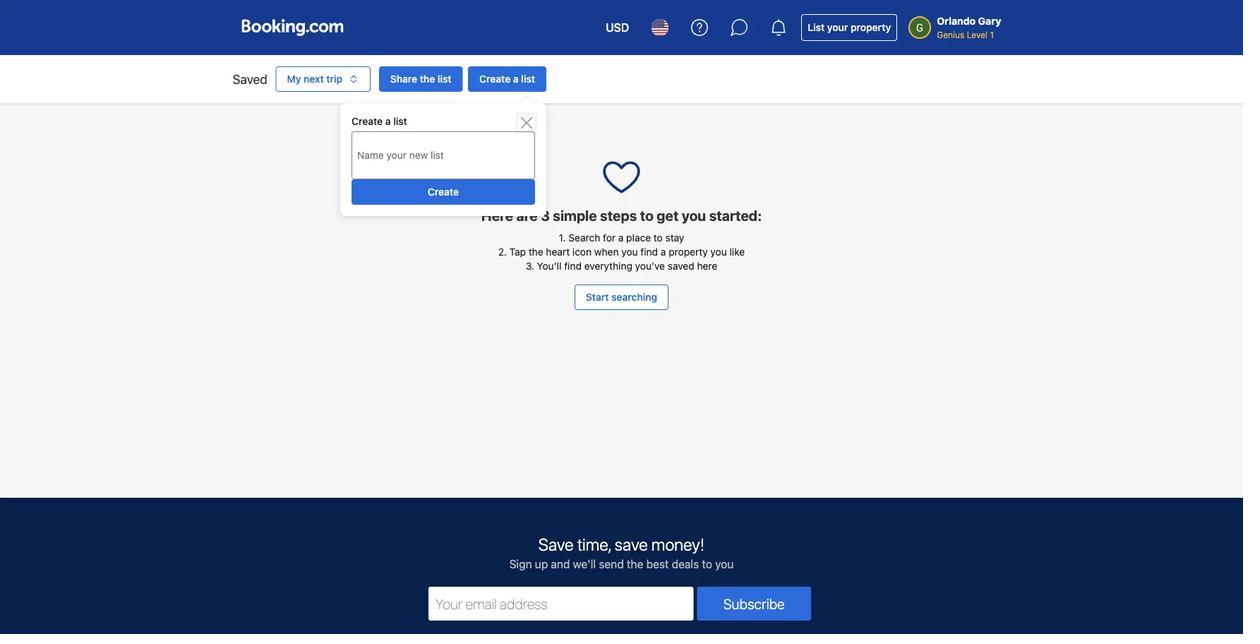 Task type: describe. For each thing, give the bounding box(es) containing it.
you down place
[[622, 246, 638, 258]]

share the list button
[[379, 66, 463, 92]]

0 horizontal spatial list
[[394, 115, 407, 127]]

a inside button
[[513, 73, 519, 85]]

list
[[808, 22, 825, 33]]

next
[[304, 73, 324, 85]]

you've
[[635, 260, 665, 272]]

your
[[828, 22, 849, 33]]

save
[[615, 535, 648, 554]]

orlando
[[937, 15, 976, 27]]

orlando gary genius level 1
[[937, 15, 1002, 40]]

share the list
[[390, 73, 452, 85]]

3
[[541, 207, 550, 224]]

deals
[[672, 558, 699, 571]]

my next trip button
[[276, 66, 371, 92]]

here
[[482, 207, 514, 224]]

search
[[569, 232, 601, 244]]

stay
[[666, 232, 685, 244]]

create a list button
[[468, 66, 547, 92]]

a right 'for'
[[619, 232, 624, 244]]

the inside button
[[420, 73, 435, 85]]

to for stay
[[654, 232, 663, 244]]

you inside save time, save money! sign up and we'll send the best deals to you
[[716, 558, 734, 571]]

booking.com online hotel reservations image
[[242, 19, 344, 36]]

up
[[535, 558, 548, 571]]

create a list inside button
[[480, 73, 535, 85]]

trip
[[327, 73, 343, 85]]

0 horizontal spatial create a list
[[352, 115, 407, 127]]

we'll
[[573, 558, 596, 571]]

for
[[603, 232, 616, 244]]

usd
[[606, 21, 630, 34]]

icon
[[573, 246, 592, 258]]

to inside save time, save money! sign up and we'll send the best deals to you
[[702, 558, 713, 571]]

here are 3 simple steps to get you started:
[[482, 207, 762, 224]]

level
[[967, 30, 988, 40]]

money!
[[652, 535, 705, 554]]

heart
[[546, 246, 570, 258]]

start
[[586, 291, 609, 303]]

1. search for a place to stay 2. tap the heart icon when you find a property you like 3. you'll find everything you've saved here
[[499, 232, 745, 272]]

property inside 1. search for a place to stay 2. tap the heart icon when you find a property you like 3. you'll find everything you've saved here
[[669, 246, 708, 258]]

everything
[[585, 260, 633, 272]]

my next trip
[[287, 73, 343, 85]]

get
[[657, 207, 679, 224]]

you right the get at top right
[[682, 207, 707, 224]]

Your email address email field
[[429, 587, 694, 621]]

here
[[698, 260, 718, 272]]

close image
[[518, 114, 535, 131]]

a down 'stay'
[[661, 246, 666, 258]]



Task type: vqa. For each thing, say whether or not it's contained in the screenshot.
next
yes



Task type: locate. For each thing, give the bounding box(es) containing it.
the for save
[[627, 558, 644, 571]]

list for share the list button
[[438, 73, 452, 85]]

1 horizontal spatial create a list
[[480, 73, 535, 85]]

sign
[[510, 558, 532, 571]]

find
[[641, 246, 658, 258], [565, 260, 582, 272]]

0 vertical spatial find
[[641, 246, 658, 258]]

start searching button
[[575, 285, 669, 310]]

my
[[287, 73, 301, 85]]

and
[[551, 558, 570, 571]]

2 vertical spatial to
[[702, 558, 713, 571]]

list
[[438, 73, 452, 85], [522, 73, 535, 85], [394, 115, 407, 127]]

to right "deals"
[[702, 558, 713, 571]]

saved
[[233, 71, 268, 87]]

1
[[991, 30, 995, 40]]

2 horizontal spatial list
[[522, 73, 535, 85]]

list your property
[[808, 22, 892, 33]]

best
[[647, 558, 669, 571]]

2 horizontal spatial create
[[480, 73, 511, 85]]

the inside 1. search for a place to stay 2. tap the heart icon when you find a property you like 3. you'll find everything you've saved here
[[529, 246, 544, 258]]

0 horizontal spatial create
[[352, 115, 383, 127]]

usd button
[[598, 11, 638, 45]]

gary
[[979, 15, 1002, 27]]

simple
[[553, 207, 597, 224]]

to left 'stay'
[[654, 232, 663, 244]]

1 horizontal spatial find
[[641, 246, 658, 258]]

the for 1.
[[529, 246, 544, 258]]

place
[[627, 232, 651, 244]]

0 vertical spatial the
[[420, 73, 435, 85]]

the right share on the left
[[420, 73, 435, 85]]

2 vertical spatial create
[[428, 186, 459, 198]]

send
[[599, 558, 624, 571]]

2 vertical spatial the
[[627, 558, 644, 571]]

tap
[[510, 246, 526, 258]]

save
[[539, 535, 574, 554]]

start searching
[[586, 291, 658, 303]]

a up close image
[[513, 73, 519, 85]]

3.
[[526, 260, 535, 272]]

1 vertical spatial to
[[654, 232, 663, 244]]

1 vertical spatial find
[[565, 260, 582, 272]]

property right your
[[851, 22, 892, 33]]

like
[[730, 246, 745, 258]]

to left the get at top right
[[640, 207, 654, 224]]

you'll
[[537, 260, 562, 272]]

property
[[851, 22, 892, 33], [669, 246, 708, 258]]

1 horizontal spatial the
[[529, 246, 544, 258]]

2.
[[499, 246, 507, 258]]

subscribe button
[[698, 587, 812, 621]]

Create a list text field
[[352, 143, 535, 168]]

0 vertical spatial property
[[851, 22, 892, 33]]

save time, save money! sign up and we'll send the best deals to you
[[510, 535, 734, 571]]

1.
[[559, 232, 566, 244]]

list for create a list button
[[522, 73, 535, 85]]

create button
[[352, 179, 535, 205]]

1 horizontal spatial property
[[851, 22, 892, 33]]

the inside save time, save money! sign up and we'll send the best deals to you
[[627, 558, 644, 571]]

to for get
[[640, 207, 654, 224]]

0 vertical spatial create
[[480, 73, 511, 85]]

0 vertical spatial to
[[640, 207, 654, 224]]

find down icon
[[565, 260, 582, 272]]

1 vertical spatial create a list
[[352, 115, 407, 127]]

the down save
[[627, 558, 644, 571]]

0 vertical spatial create a list
[[480, 73, 535, 85]]

property up saved
[[669, 246, 708, 258]]

find up you've
[[641, 246, 658, 258]]

a
[[513, 73, 519, 85], [386, 115, 391, 127], [619, 232, 624, 244], [661, 246, 666, 258]]

0 horizontal spatial find
[[565, 260, 582, 272]]

subscribe
[[724, 595, 785, 612]]

2 horizontal spatial the
[[627, 558, 644, 571]]

you
[[682, 207, 707, 224], [622, 246, 638, 258], [711, 246, 727, 258], [716, 558, 734, 571]]

0 horizontal spatial the
[[420, 73, 435, 85]]

you right "deals"
[[716, 558, 734, 571]]

steps
[[600, 207, 637, 224]]

list up close image
[[522, 73, 535, 85]]

create a list down share on the left
[[352, 115, 407, 127]]

the up 3.
[[529, 246, 544, 258]]

to
[[640, 207, 654, 224], [654, 232, 663, 244], [702, 558, 713, 571]]

you up here
[[711, 246, 727, 258]]

to inside 1. search for a place to stay 2. tap the heart icon when you find a property you like 3. you'll find everything you've saved here
[[654, 232, 663, 244]]

a down share on the left
[[386, 115, 391, 127]]

started:
[[710, 207, 762, 224]]

1 vertical spatial create
[[352, 115, 383, 127]]

1 vertical spatial the
[[529, 246, 544, 258]]

list down share on the left
[[394, 115, 407, 127]]

create a list
[[480, 73, 535, 85], [352, 115, 407, 127]]

searching
[[612, 291, 658, 303]]

share
[[390, 73, 418, 85]]

list right share on the left
[[438, 73, 452, 85]]

saved
[[668, 260, 695, 272]]

0 horizontal spatial property
[[669, 246, 708, 258]]

1 horizontal spatial create
[[428, 186, 459, 198]]

list your property link
[[802, 14, 898, 41]]

1 horizontal spatial list
[[438, 73, 452, 85]]

are
[[517, 207, 538, 224]]

the
[[420, 73, 435, 85], [529, 246, 544, 258], [627, 558, 644, 571]]

time,
[[578, 535, 611, 554]]

genius
[[937, 30, 965, 40]]

1 vertical spatial property
[[669, 246, 708, 258]]

create
[[480, 73, 511, 85], [352, 115, 383, 127], [428, 186, 459, 198]]

when
[[595, 246, 619, 258]]

create a list up close image
[[480, 73, 535, 85]]



